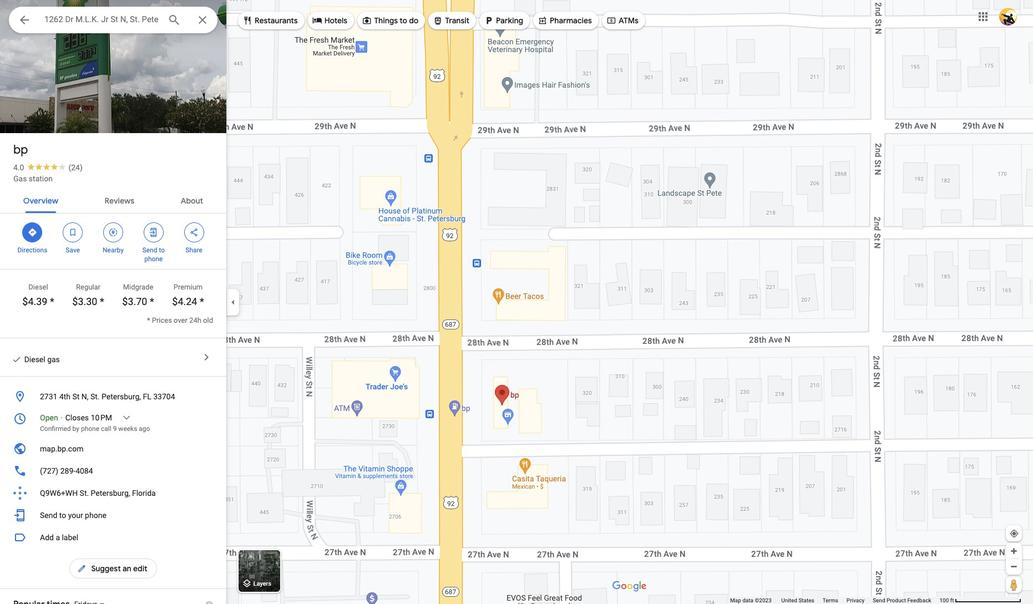 Task type: vqa. For each thing, say whether or not it's contained in the screenshot.
Overview
yes



Task type: locate. For each thing, give the bounding box(es) containing it.
diesel for gas
[[24, 355, 45, 364]]

1 vertical spatial phone
[[81, 425, 99, 433]]

 things to do
[[362, 14, 419, 27]]

24h
[[189, 316, 201, 325]]

1 vertical spatial diesel
[[24, 355, 45, 364]]

diesel
[[28, 283, 48, 291], [24, 355, 45, 364]]

to inside button
[[59, 511, 66, 520]]

an
[[123, 564, 131, 574]]

tab list containing overview
[[0, 186, 226, 213]]

label
[[62, 533, 78, 542]]

tab list inside google maps element
[[0, 186, 226, 213]]

parking
[[496, 16, 523, 26]]

bp
[[13, 142, 28, 158]]

atms
[[619, 16, 639, 26]]

diesel up $4.39 at the left of page
[[28, 283, 48, 291]]

send to your phone
[[40, 511, 106, 520]]

* right $4.24
[[200, 296, 204, 307]]

phone inside send to phone
[[144, 255, 163, 263]]

do
[[409, 16, 419, 26]]

diesel left gas
[[24, 355, 45, 364]]

show street view coverage image
[[1006, 577, 1022, 593]]

google maps element
[[0, 0, 1033, 604]]

4th
[[59, 392, 71, 401]]

st
[[72, 392, 80, 401]]

phone right your
[[85, 511, 106, 520]]

send inside send product feedback button
[[873, 598, 886, 604]]

to left do
[[400, 16, 407, 26]]

1 vertical spatial petersburg,
[[91, 489, 130, 498]]

0 horizontal spatial to
[[59, 511, 66, 520]]

1 horizontal spatial send
[[142, 246, 157, 254]]

0 horizontal spatial send
[[40, 511, 57, 520]]

to
[[400, 16, 407, 26], [159, 246, 165, 254], [59, 511, 66, 520]]

to for send to your phone
[[59, 511, 66, 520]]

st. right n,
[[90, 392, 100, 401]]

show open hours for the week image
[[122, 413, 132, 423]]

None field
[[44, 13, 159, 26]]

information for bp region
[[0, 386, 226, 527]]

diesel inside "group"
[[24, 355, 45, 364]]


[[484, 14, 494, 27]]

$3.30
[[72, 296, 97, 307]]

footer
[[730, 597, 940, 604]]

⋅
[[60, 413, 63, 422]]

diesel gas button
[[0, 339, 226, 376]]

united
[[782, 598, 797, 604]]

to inside  things to do
[[400, 16, 407, 26]]

st. down 4084
[[80, 489, 89, 498]]

 suggest an edit
[[77, 563, 147, 575]]

tab list
[[0, 186, 226, 213]]

2 horizontal spatial to
[[400, 16, 407, 26]]

footer containing map data ©2023
[[730, 597, 940, 604]]

1 horizontal spatial to
[[159, 246, 165, 254]]

5 photos button
[[8, 105, 67, 125]]

to left your
[[59, 511, 66, 520]]

united states
[[782, 598, 815, 604]]

midgrade $3.70 *
[[122, 283, 154, 307]]

petersburg, down (727) 289-4084 button
[[91, 489, 130, 498]]


[[433, 14, 443, 27]]

0 vertical spatial petersburg,
[[102, 392, 141, 401]]

1 vertical spatial send
[[40, 511, 57, 520]]

4.0
[[13, 163, 24, 172]]


[[77, 563, 87, 575]]

gas
[[13, 174, 27, 183]]

* right $3.70
[[150, 296, 154, 307]]

2 horizontal spatial send
[[873, 598, 886, 604]]

to left 'share'
[[159, 246, 165, 254]]

pharmacies
[[550, 16, 592, 26]]

hours image
[[13, 412, 27, 426]]

2731 4th st n, st. petersburg, fl 33704 button
[[0, 386, 226, 408]]

100 ft
[[940, 598, 954, 604]]

$4.39
[[22, 296, 47, 307]]

send inside send to phone
[[142, 246, 157, 254]]

gas
[[47, 355, 60, 364]]

0 horizontal spatial st.
[[80, 489, 89, 498]]

* prices over 24h old
[[147, 316, 213, 325]]

confirmed
[[40, 425, 71, 433]]

petersburg,
[[102, 392, 141, 401], [91, 489, 130, 498]]

* inside diesel $4.39 *
[[50, 296, 54, 307]]

9
[[113, 425, 117, 433]]

send left 'product'
[[873, 598, 886, 604]]

option
[[74, 600, 100, 604]]

midgrade
[[123, 283, 153, 291]]

1 horizontal spatial st.
[[90, 392, 100, 401]]

photos
[[35, 110, 63, 120]]

©2023
[[755, 598, 772, 604]]

0 vertical spatial to
[[400, 16, 407, 26]]

open ⋅ closes 10 pm
[[40, 413, 112, 422]]

diesel gas
[[24, 355, 60, 364]]

product
[[887, 598, 906, 604]]

send product feedback
[[873, 598, 932, 604]]

send up "add"
[[40, 511, 57, 520]]

fl
[[143, 392, 151, 401]]

2 vertical spatial phone
[[85, 511, 106, 520]]

diesel $4.39 *
[[22, 283, 54, 307]]

zoom out image
[[1010, 563, 1018, 571]]

send for send to phone
[[142, 246, 157, 254]]

footer inside google maps element
[[730, 597, 940, 604]]

petersburg, up 'show open hours for the week' image
[[102, 392, 141, 401]]

 parking
[[484, 14, 523, 27]]

collapse side panel image
[[227, 296, 239, 308]]

* inside premium $4.24 *
[[200, 296, 204, 307]]

* inside regular $3.30 *
[[100, 296, 104, 307]]

1 vertical spatial to
[[159, 246, 165, 254]]

send for send product feedback
[[873, 598, 886, 604]]

sells diesel gas group
[[7, 354, 60, 365]]

confirmed by phone call 9 weeks ago
[[40, 425, 150, 433]]

0 vertical spatial send
[[142, 246, 157, 254]]

nearby
[[103, 246, 124, 254]]

st. inside 2731 4th st n, st. petersburg, fl 33704 button
[[90, 392, 100, 401]]

a
[[56, 533, 60, 542]]

none field inside 1262 dr m.l.k. jr st n, st. petersburg, fl 33705 field
[[44, 13, 159, 26]]

send to your phone button
[[0, 504, 226, 527]]

phone right by
[[81, 425, 99, 433]]

$4.24
[[172, 296, 197, 307]]

things
[[374, 16, 398, 26]]

100 ft button
[[940, 598, 1022, 604]]

phone down ""
[[144, 255, 163, 263]]

weeks
[[118, 425, 137, 433]]

 search field
[[9, 7, 218, 36]]


[[108, 226, 118, 239]]

100
[[940, 598, 949, 604]]

2 vertical spatial to
[[59, 511, 66, 520]]

bp main content
[[0, 0, 226, 604]]

1 vertical spatial st.
[[80, 489, 89, 498]]

* right $4.39 at the left of page
[[50, 296, 54, 307]]

q9w6+wh st. petersburg, florida
[[40, 489, 156, 498]]

send
[[142, 246, 157, 254], [40, 511, 57, 520], [873, 598, 886, 604]]

0 vertical spatial diesel
[[28, 283, 48, 291]]

petersburg, inside button
[[91, 489, 130, 498]]

transit
[[445, 16, 470, 26]]

0 vertical spatial st.
[[90, 392, 100, 401]]

open
[[40, 413, 58, 422]]

* right $3.30 on the left
[[100, 296, 104, 307]]

send inside send to your phone button
[[40, 511, 57, 520]]

reviews button
[[96, 186, 143, 213]]

289-
[[60, 467, 76, 476]]

petersburg, inside button
[[102, 392, 141, 401]]

directions
[[17, 246, 47, 254]]

send down ""
[[142, 246, 157, 254]]

diesel for $4.39
[[28, 283, 48, 291]]

2 vertical spatial send
[[873, 598, 886, 604]]

ago
[[139, 425, 150, 433]]

option inside bp main content
[[74, 600, 100, 604]]

diesel inside diesel $4.39 *
[[28, 283, 48, 291]]

0 vertical spatial phone
[[144, 255, 163, 263]]

* inside midgrade $3.70 *
[[150, 296, 154, 307]]

to inside send to phone
[[159, 246, 165, 254]]

 atms
[[607, 14, 639, 27]]

data
[[743, 598, 754, 604]]



Task type: describe. For each thing, give the bounding box(es) containing it.
to for send to phone
[[159, 246, 165, 254]]

florida
[[132, 489, 156, 498]]

map
[[730, 598, 741, 604]]


[[18, 12, 31, 28]]

* for $3.70
[[150, 296, 154, 307]]

hotels
[[324, 16, 348, 26]]

states
[[799, 598, 815, 604]]

terms button
[[823, 597, 839, 604]]

 transit
[[433, 14, 470, 27]]

feedback
[[908, 598, 932, 604]]

privacy button
[[847, 597, 865, 604]]

 hotels
[[312, 14, 348, 27]]

zoom in image
[[1010, 547, 1018, 556]]


[[149, 226, 159, 239]]

 pharmacies
[[538, 14, 592, 27]]


[[27, 226, 37, 239]]

layers
[[253, 581, 271, 588]]

edit
[[133, 564, 147, 574]]

* for $4.24
[[200, 296, 204, 307]]

add a label
[[40, 533, 78, 542]]

2731
[[40, 392, 57, 401]]


[[362, 14, 372, 27]]

* for $3.30
[[100, 296, 104, 307]]

4084
[[76, 467, 93, 476]]

(727) 289-4084
[[40, 467, 93, 476]]

share
[[186, 246, 202, 254]]

send product feedback button
[[873, 597, 932, 604]]

suggest
[[91, 564, 121, 574]]

prices
[[152, 316, 172, 325]]


[[312, 14, 322, 27]]

1262 Dr M.L.K. Jr St N, St. Petersburg, FL 33705 field
[[9, 7, 218, 33]]

your
[[68, 511, 83, 520]]

add
[[40, 533, 54, 542]]

premium
[[174, 283, 203, 291]]

n,
[[82, 392, 89, 401]]

terms
[[823, 598, 839, 604]]

gas station button
[[13, 173, 53, 184]]

actions for bp region
[[0, 214, 226, 269]]

about
[[181, 196, 203, 206]]

send for send to your phone
[[40, 511, 57, 520]]

premium $4.24 *
[[172, 283, 204, 307]]

map data ©2023
[[730, 598, 773, 604]]

* left prices
[[147, 316, 150, 325]]

4.0 stars image
[[24, 163, 68, 170]]

map.bp.com
[[40, 445, 83, 453]]


[[538, 14, 548, 27]]

send to phone
[[142, 246, 165, 263]]

q9w6+wh
[[40, 489, 78, 498]]

33704
[[153, 392, 175, 401]]

24 reviews element
[[68, 163, 83, 172]]

by
[[72, 425, 79, 433]]

 button
[[9, 7, 40, 36]]

$3.70
[[122, 296, 147, 307]]

phone for to
[[144, 255, 163, 263]]

5 photos
[[28, 110, 63, 120]]

overview
[[23, 196, 58, 206]]


[[607, 14, 617, 27]]


[[68, 226, 78, 239]]

united states button
[[782, 597, 815, 604]]

google account: ben nelson  
(ben.nelson1980@gmail.com) image
[[1000, 8, 1017, 25]]

call
[[101, 425, 111, 433]]

st. inside q9w6+wh st. petersburg, florida button
[[80, 489, 89, 498]]

regular $3.30 *
[[72, 283, 104, 307]]

5
[[28, 110, 33, 120]]

old
[[203, 316, 213, 325]]

phone for by
[[81, 425, 99, 433]]

save
[[66, 246, 80, 254]]

map.bp.com link
[[0, 438, 226, 460]]

 restaurants
[[243, 14, 298, 27]]


[[243, 14, 253, 27]]

show your location image
[[1010, 529, 1020, 539]]

restaurants
[[255, 16, 298, 26]]

over
[[174, 316, 188, 325]]

reviews
[[105, 196, 134, 206]]

q9w6+wh st. petersburg, florida button
[[0, 482, 226, 504]]

* for $4.39
[[50, 296, 54, 307]]

photo of bp image
[[0, 0, 226, 268]]

regular
[[76, 283, 100, 291]]

2731 4th st n, st. petersburg, fl 33704
[[40, 392, 175, 401]]

(727)
[[40, 467, 58, 476]]

10 pm
[[91, 413, 112, 422]]

about button
[[172, 186, 212, 213]]

phone inside button
[[85, 511, 106, 520]]

add a label button
[[0, 527, 226, 549]]

overview button
[[14, 186, 67, 213]]



